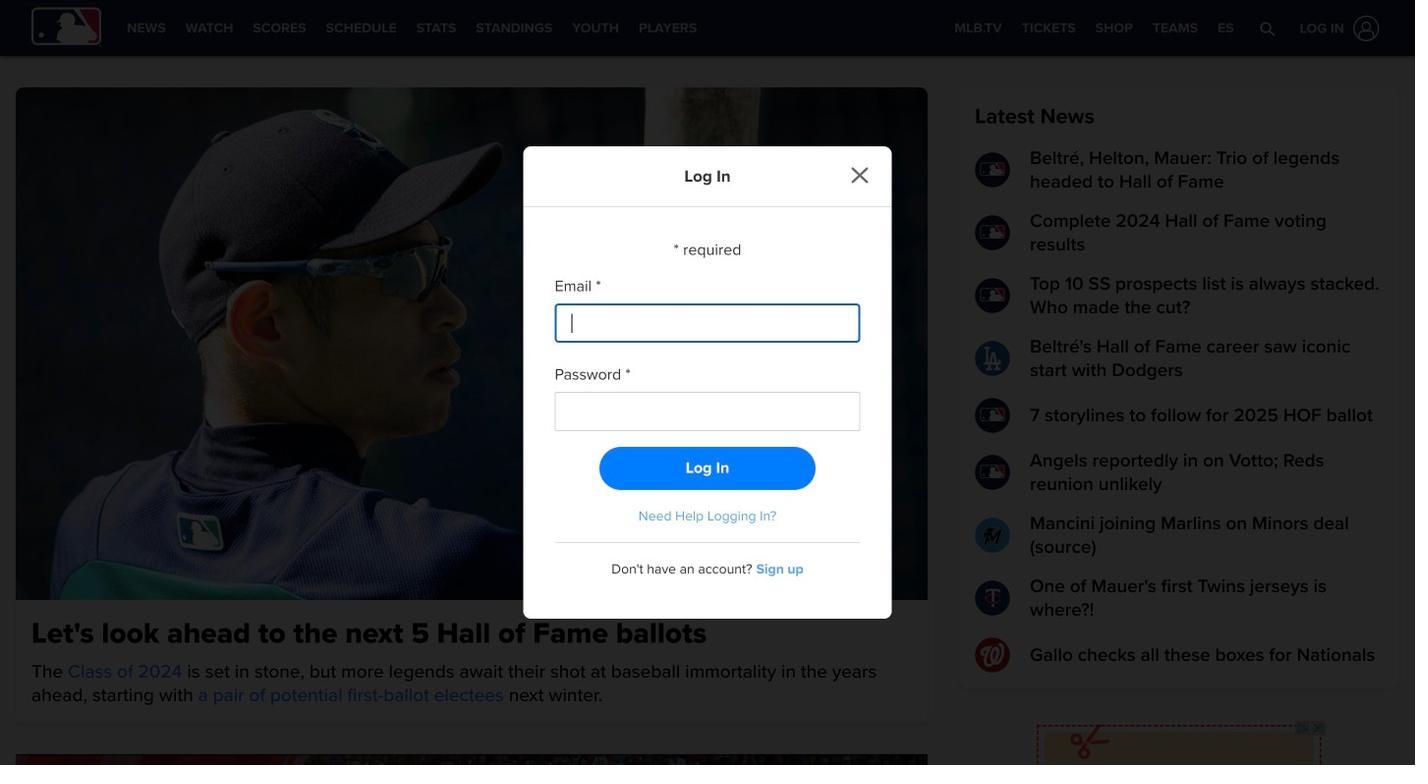 Task type: locate. For each thing, give the bounding box(es) containing it.
None password field
[[555, 392, 860, 431]]

mlb image
[[975, 152, 1010, 188], [975, 215, 1010, 251], [975, 278, 1010, 314], [975, 398, 1010, 433]]

3 mlb image from the top
[[975, 278, 1010, 314]]

2 mlb image from the top
[[975, 215, 1010, 251]]

mlb media player group
[[16, 755, 928, 766]]

None submit
[[600, 447, 816, 490]]

mlb image
[[975, 455, 1010, 490]]

advertisement element
[[1032, 720, 1327, 766]]

None text field
[[555, 304, 860, 343]]

nationals image
[[975, 638, 1010, 673]]

marlins image
[[975, 518, 1010, 553]]

dialog
[[0, 0, 1415, 766]]

1 mlb image from the top
[[975, 152, 1010, 188]]

4 mlb image from the top
[[975, 398, 1010, 433]]

twins image
[[975, 581, 1010, 616]]



Task type: describe. For each thing, give the bounding box(es) containing it.
dodgers image
[[975, 341, 1010, 376]]

search image
[[1260, 21, 1276, 36]]

top navigation element
[[0, 1, 1415, 56]]

major league baseball image
[[31, 7, 101, 47]]

close image
[[851, 166, 869, 184]]

secondary navigation element
[[117, 1, 707, 56]]

let's look ahead to the next 5 hall of fame ballots image
[[16, 87, 928, 601]]

log in image
[[1349, 11, 1384, 46]]



Task type: vqa. For each thing, say whether or not it's contained in the screenshot.
'follows'
no



